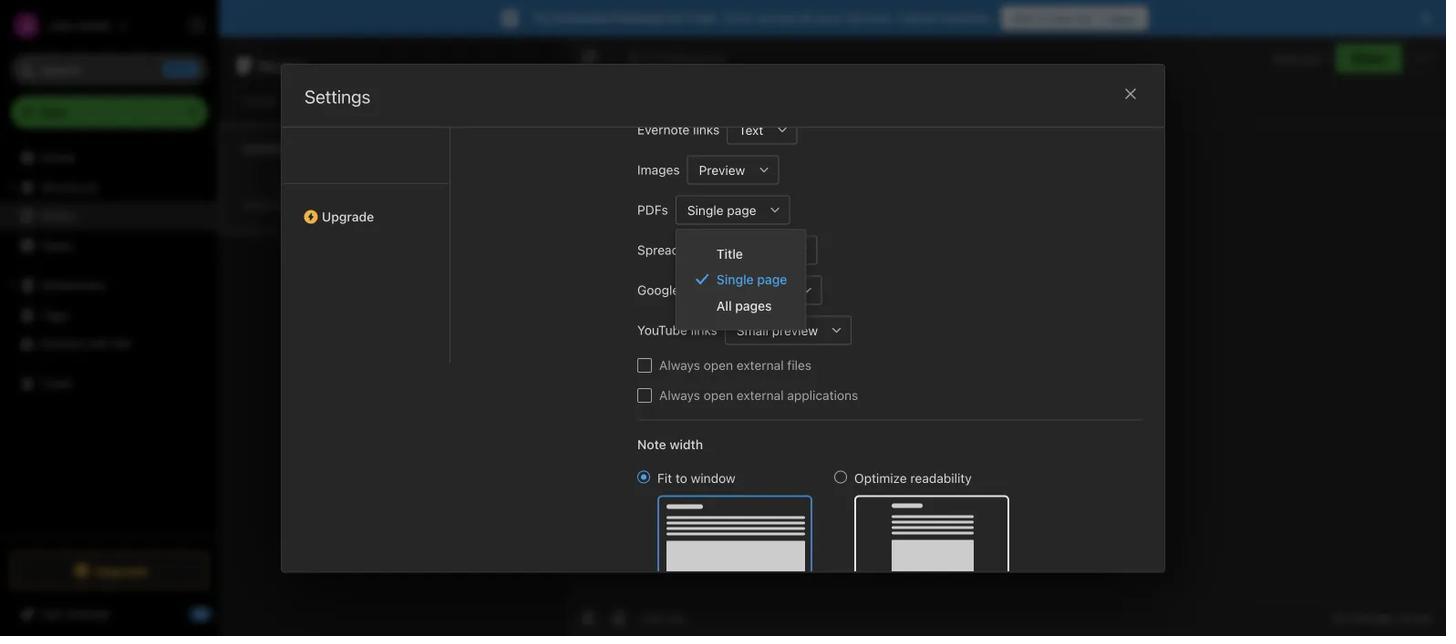 Task type: describe. For each thing, give the bounding box(es) containing it.
first notebook button
[[622, 46, 733, 71]]

for for 7
[[1077, 10, 1094, 26]]

fit to window
[[658, 471, 736, 486]]

for for free:
[[668, 10, 685, 26]]

shared with me link
[[0, 329, 218, 358]]

single inside button
[[687, 203, 724, 218]]

across
[[758, 10, 797, 26]]

add tag image
[[608, 607, 630, 629]]

you
[[1302, 51, 1321, 65]]

Search text field
[[24, 53, 195, 86]]

always for always open external files
[[659, 358, 700, 373]]

always for always open external applications
[[659, 388, 700, 403]]

preview button
[[687, 156, 750, 185]]

all changes saved
[[1332, 612, 1432, 625]]

only you
[[1273, 51, 1321, 65]]

home link
[[0, 143, 219, 172]]

Fit to window radio
[[638, 471, 650, 484]]

Optimize readability radio
[[835, 471, 847, 484]]

page inside button
[[727, 203, 757, 218]]

notebook
[[672, 51, 726, 65]]

files
[[787, 358, 812, 373]]

youtube links
[[638, 323, 718, 338]]

external for applications
[[737, 388, 784, 403]]

always open external files
[[659, 358, 812, 373]]

Choose default view option for YouTube links field
[[725, 316, 852, 345]]

external for files
[[737, 358, 784, 373]]

shared
[[40, 336, 82, 351]]

note window element
[[566, 36, 1446, 637]]

always open external applications
[[659, 388, 858, 403]]

cancel
[[898, 10, 939, 26]]

shortcuts button
[[0, 172, 218, 202]]

links for evernote links
[[693, 122, 720, 138]]

Choose default view option for Spreadsheets field
[[726, 236, 818, 265]]

trash
[[40, 376, 73, 391]]

notebooks link
[[0, 271, 218, 300]]

untitled
[[243, 141, 291, 156]]

text button
[[727, 116, 768, 145]]

Note Editor text field
[[566, 124, 1446, 599]]

tree containing home
[[0, 143, 219, 536]]

free:
[[688, 10, 719, 26]]

expand note image
[[579, 47, 601, 69]]

note
[[250, 93, 276, 109]]

pages
[[735, 298, 772, 313]]

pdfs
[[638, 203, 668, 218]]

note
[[638, 438, 666, 453]]

saved
[[1399, 612, 1432, 625]]

spreadsheets
[[638, 243, 719, 258]]

single page button
[[676, 196, 761, 225]]

settings tooltip
[[202, 7, 292, 43]]

google drive links
[[638, 283, 744, 298]]

tags button
[[0, 300, 218, 329]]

note width
[[638, 438, 703, 453]]

single page inside dropdown list menu
[[717, 272, 787, 287]]

days
[[1108, 10, 1137, 26]]

small preview
[[737, 323, 818, 338]]

all for all changes saved
[[1332, 612, 1346, 625]]

settings image
[[186, 15, 208, 36]]

open for always open external applications
[[704, 388, 733, 403]]

title link
[[677, 241, 806, 267]]

width
[[670, 438, 703, 453]]

new button
[[11, 96, 208, 129]]

add a reminder image
[[577, 607, 599, 629]]

ago
[[317, 198, 336, 211]]

trash link
[[0, 369, 218, 399]]

single inside dropdown list menu
[[717, 272, 754, 287]]

small
[[737, 323, 769, 338]]

with
[[85, 336, 110, 351]]

youtube
[[638, 323, 688, 338]]

your
[[817, 10, 843, 26]]

few
[[252, 198, 270, 211]]

google
[[638, 283, 680, 298]]

1
[[241, 93, 247, 109]]

first
[[645, 51, 669, 65]]

Always open external files checkbox
[[638, 359, 652, 373]]

all pages link
[[677, 293, 806, 319]]

page inside dropdown list menu
[[757, 272, 787, 287]]

shared with me
[[40, 336, 132, 351]]

images
[[638, 163, 680, 178]]

get
[[1013, 10, 1034, 26]]

share
[[1352, 51, 1387, 66]]

tasks
[[40, 238, 73, 253]]

a few minutes ago
[[243, 198, 336, 211]]

1 horizontal spatial notes
[[258, 55, 308, 76]]

1 vertical spatial evernote
[[638, 122, 690, 138]]

shortcuts
[[41, 179, 98, 194]]

drive
[[683, 283, 714, 298]]

window
[[691, 471, 736, 486]]

single page link
[[677, 267, 806, 293]]

first notebook
[[645, 51, 726, 65]]

optimize readability
[[855, 471, 972, 486]]

a
[[243, 198, 249, 211]]

get it free for 7 days
[[1013, 10, 1137, 26]]



Task type: locate. For each thing, give the bounding box(es) containing it.
title
[[717, 246, 743, 261]]

notes link
[[0, 202, 218, 231]]

settings right settings icon
[[230, 18, 277, 32]]

tab list
[[473, 0, 623, 364]]

small preview button
[[725, 316, 823, 345]]

evernote links
[[638, 122, 720, 138]]

1 horizontal spatial page
[[757, 272, 787, 287]]

expand notebooks image
[[5, 278, 19, 293]]

0 horizontal spatial notes
[[40, 208, 75, 223]]

1 vertical spatial settings
[[305, 86, 371, 107]]

notes inside tree
[[40, 208, 75, 223]]

Choose default view option for PDFs field
[[676, 196, 790, 225]]

1 vertical spatial single
[[717, 272, 754, 287]]

to
[[676, 471, 688, 486]]

page down preview field
[[727, 203, 757, 218]]

0 horizontal spatial for
[[668, 10, 685, 26]]

try evernote personal for free: sync across all your devices. cancel anytime.
[[533, 10, 992, 26]]

for inside get it free for 7 days button
[[1077, 10, 1094, 26]]

0 vertical spatial single page
[[687, 203, 757, 218]]

single page inside button
[[687, 203, 757, 218]]

all left changes on the bottom of the page
[[1332, 612, 1346, 625]]

try
[[533, 10, 552, 26]]

evernote right try
[[555, 10, 609, 26]]

free
[[1049, 10, 1074, 26]]

it
[[1038, 10, 1046, 26]]

always right the always open external applications option
[[659, 388, 700, 403]]

None search field
[[24, 53, 195, 86]]

0 vertical spatial links
[[693, 122, 720, 138]]

1 horizontal spatial upgrade button
[[282, 184, 450, 232]]

Always open external applications checkbox
[[638, 389, 652, 403]]

optimize
[[855, 471, 907, 486]]

minutes
[[273, 198, 314, 211]]

1 vertical spatial page
[[757, 272, 787, 287]]

0 vertical spatial always
[[659, 358, 700, 373]]

upgrade
[[322, 210, 374, 225], [94, 563, 148, 578]]

2 vertical spatial links
[[691, 323, 718, 338]]

only
[[1273, 51, 1298, 65]]

1 horizontal spatial for
[[1077, 10, 1094, 26]]

all pages
[[717, 298, 772, 313]]

7
[[1098, 10, 1105, 26]]

2 external from the top
[[737, 388, 784, 403]]

notebooks
[[41, 278, 105, 293]]

single page down preview in the top of the page
[[687, 203, 757, 218]]

0 vertical spatial page
[[727, 203, 757, 218]]

0 vertical spatial open
[[704, 358, 733, 373]]

1 vertical spatial all
[[1332, 612, 1346, 625]]

settings inside tooltip
[[230, 18, 277, 32]]

open down always open external files
[[704, 388, 733, 403]]

0 horizontal spatial all
[[717, 298, 732, 313]]

me
[[113, 336, 132, 351]]

page
[[727, 203, 757, 218], [757, 272, 787, 287]]

upgrade for the upgrade popup button to the bottom
[[94, 563, 148, 578]]

links for youtube links
[[691, 323, 718, 338]]

tasks button
[[0, 231, 218, 260]]

always
[[659, 358, 700, 373], [659, 388, 700, 403]]

notes up tasks at the top left
[[40, 208, 75, 223]]

settings
[[230, 18, 277, 32], [305, 86, 371, 107]]

0 vertical spatial upgrade
[[322, 210, 374, 225]]

fit
[[658, 471, 672, 486]]

0 vertical spatial external
[[737, 358, 784, 373]]

1 vertical spatial external
[[737, 388, 784, 403]]

applications
[[787, 388, 858, 403]]

preview
[[772, 323, 818, 338]]

for left free:
[[668, 10, 685, 26]]

devices.
[[846, 10, 895, 26]]

open for always open external files
[[704, 358, 733, 373]]

2 for from the left
[[1077, 10, 1094, 26]]

share button
[[1336, 44, 1403, 73]]

option group containing fit to window
[[638, 470, 1010, 585]]

single page
[[687, 203, 757, 218], [717, 272, 787, 287]]

0 vertical spatial evernote
[[555, 10, 609, 26]]

for
[[668, 10, 685, 26], [1077, 10, 1094, 26]]

text
[[739, 123, 764, 138]]

option group
[[638, 470, 1010, 585]]

upgrade button
[[282, 184, 450, 232], [11, 553, 208, 589]]

0 horizontal spatial page
[[727, 203, 757, 218]]

tree
[[0, 143, 219, 536]]

close image
[[1120, 83, 1142, 105]]

Choose default view option for Images field
[[687, 156, 779, 185]]

1 vertical spatial upgrade button
[[11, 553, 208, 589]]

1 vertical spatial links
[[717, 283, 744, 298]]

settings right the note
[[305, 86, 371, 107]]

for left 7
[[1077, 10, 1094, 26]]

external
[[737, 358, 784, 373], [737, 388, 784, 403]]

dropdown list menu
[[677, 241, 806, 319]]

sync
[[725, 10, 754, 26]]

notes
[[258, 55, 308, 76], [40, 208, 75, 223]]

external up always open external applications
[[737, 358, 784, 373]]

1 horizontal spatial evernote
[[638, 122, 690, 138]]

evernote
[[555, 10, 609, 26], [638, 122, 690, 138]]

evernote up the images
[[638, 122, 690, 138]]

open
[[704, 358, 733, 373], [704, 388, 733, 403]]

single down preview button at the top of page
[[687, 203, 724, 218]]

1 vertical spatial single page
[[717, 272, 787, 287]]

0 horizontal spatial upgrade button
[[11, 553, 208, 589]]

1 horizontal spatial settings
[[305, 86, 371, 107]]

0 horizontal spatial evernote
[[555, 10, 609, 26]]

0 vertical spatial notes
[[258, 55, 308, 76]]

1 vertical spatial always
[[659, 388, 700, 403]]

0 horizontal spatial settings
[[230, 18, 277, 32]]

always right always open external files checkbox
[[659, 358, 700, 373]]

1 always from the top
[[659, 358, 700, 373]]

Choose default view option for Google Drive links field
[[751, 276, 822, 305]]

personal
[[612, 10, 665, 26]]

open up always open external applications
[[704, 358, 733, 373]]

Choose default view option for Evernote links field
[[727, 116, 797, 145]]

single page up the pages
[[717, 272, 787, 287]]

2 open from the top
[[704, 388, 733, 403]]

tooltip
[[441, 48, 539, 84]]

get it free for 7 days button
[[1002, 6, 1148, 30]]

1 horizontal spatial all
[[1332, 612, 1346, 625]]

1 vertical spatial notes
[[40, 208, 75, 223]]

notes up the note
[[258, 55, 308, 76]]

single
[[687, 203, 724, 218], [717, 272, 754, 287]]

home
[[40, 150, 75, 165]]

changes
[[1349, 612, 1396, 625]]

links
[[693, 122, 720, 138], [717, 283, 744, 298], [691, 323, 718, 338]]

1 for from the left
[[668, 10, 685, 26]]

2 always from the top
[[659, 388, 700, 403]]

0 vertical spatial upgrade button
[[282, 184, 450, 232]]

anytime.
[[942, 10, 992, 26]]

1 open from the top
[[704, 358, 733, 373]]

page down choose default view option for spreadsheets field
[[757, 272, 787, 287]]

all inside all pages link
[[717, 298, 732, 313]]

1 horizontal spatial upgrade
[[322, 210, 374, 225]]

1 external from the top
[[737, 358, 784, 373]]

all inside note window element
[[1332, 612, 1346, 625]]

all left the pages
[[717, 298, 732, 313]]

readability
[[911, 471, 972, 486]]

0 vertical spatial single
[[687, 203, 724, 218]]

single down the title
[[717, 272, 754, 287]]

preview
[[699, 163, 745, 178]]

external down always open external files
[[737, 388, 784, 403]]

new
[[40, 104, 66, 119]]

0 vertical spatial settings
[[230, 18, 277, 32]]

1 vertical spatial upgrade
[[94, 563, 148, 578]]

1 note
[[241, 93, 276, 109]]

0 horizontal spatial upgrade
[[94, 563, 148, 578]]

all
[[717, 298, 732, 313], [1332, 612, 1346, 625]]

all
[[800, 10, 813, 26]]

1 vertical spatial open
[[704, 388, 733, 403]]

all for all pages
[[717, 298, 732, 313]]

tags
[[41, 307, 69, 322]]

0 vertical spatial all
[[717, 298, 732, 313]]

upgrade for the rightmost the upgrade popup button
[[322, 210, 374, 225]]



Task type: vqa. For each thing, say whether or not it's contained in the screenshot.
the Upgrade popup button to the left
yes



